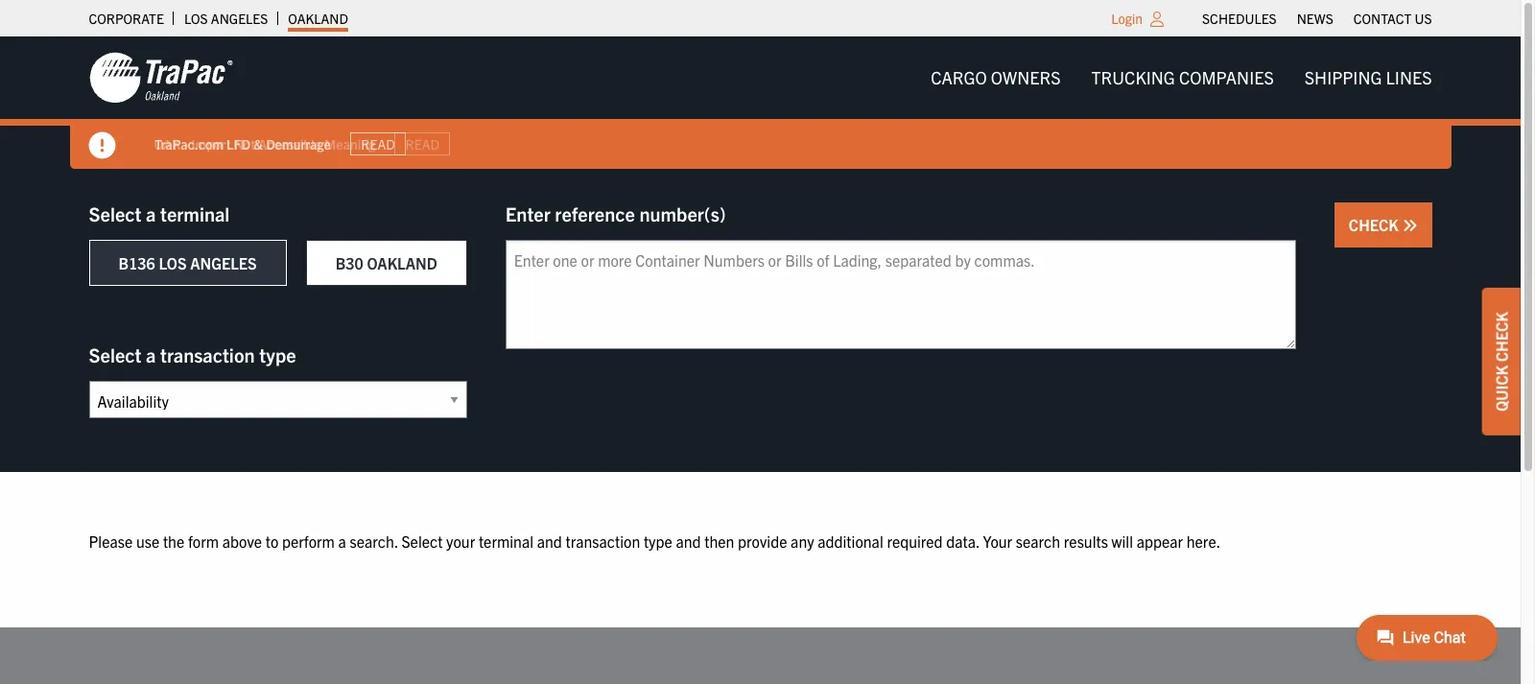 Task type: vqa. For each thing, say whether or not it's contained in the screenshot.
change on the bottom of the page
no



Task type: locate. For each thing, give the bounding box(es) containing it.
los right "b136"
[[159, 253, 187, 273]]

read
[[361, 135, 395, 153], [406, 135, 440, 153]]

0 horizontal spatial and
[[537, 532, 562, 551]]

menu bar
[[1193, 5, 1443, 32], [916, 58, 1448, 97]]

1 vertical spatial oakland
[[367, 253, 437, 273]]

los up the "oakland" image at the left top of the page
[[184, 10, 208, 27]]

required
[[887, 532, 943, 551]]

los angeles link
[[184, 5, 268, 32]]

2 read link from the left
[[395, 132, 451, 156]]

and right your
[[537, 532, 562, 551]]

read for oak - import not accessible meaning
[[406, 135, 440, 153]]

menu bar containing schedules
[[1193, 5, 1443, 32]]

oakland right 'b30'
[[367, 253, 437, 273]]

terminal
[[160, 202, 230, 226], [479, 532, 534, 551]]

login
[[1112, 10, 1143, 27]]

b136 los angeles
[[119, 253, 257, 273]]

login link
[[1112, 10, 1143, 27]]

contact us link
[[1354, 5, 1433, 32]]

0 vertical spatial check
[[1349, 215, 1403, 234]]

the
[[163, 532, 185, 551]]

1 vertical spatial menu bar
[[916, 58, 1448, 97]]

0 vertical spatial transaction
[[160, 343, 255, 367]]

0 horizontal spatial terminal
[[160, 202, 230, 226]]

1 read link from the left
[[350, 132, 406, 156]]

0 vertical spatial a
[[146, 202, 156, 226]]

cargo owners link
[[916, 58, 1076, 97]]

&
[[253, 135, 262, 152]]

oakland right los angeles
[[288, 10, 348, 27]]

a down "b136"
[[146, 343, 156, 367]]

your
[[983, 532, 1013, 551]]

select for select a transaction type
[[89, 343, 141, 367]]

0 vertical spatial los
[[184, 10, 208, 27]]

1 vertical spatial a
[[146, 343, 156, 367]]

please use the form above to perform a search. select your terminal and transaction type and then provide any additional required data. your search results will appear here.
[[89, 532, 1221, 551]]

read right 'meaning'
[[406, 135, 440, 153]]

schedules link
[[1203, 5, 1277, 32]]

1 vertical spatial select
[[89, 343, 141, 367]]

and
[[537, 532, 562, 551], [676, 532, 701, 551]]

banner containing cargo owners
[[0, 36, 1536, 169]]

and left then
[[676, 532, 701, 551]]

0 horizontal spatial read
[[361, 135, 395, 153]]

select left your
[[402, 532, 443, 551]]

1 vertical spatial terminal
[[479, 532, 534, 551]]

contact us
[[1354, 10, 1433, 27]]

read link right demurrage on the top
[[350, 132, 406, 156]]

1 horizontal spatial oakland
[[367, 253, 437, 273]]

select a transaction type
[[89, 343, 296, 367]]

1 horizontal spatial read
[[406, 135, 440, 153]]

trucking companies link
[[1076, 58, 1290, 97]]

0 horizontal spatial transaction
[[160, 343, 255, 367]]

b30
[[336, 253, 364, 273]]

a up "b136"
[[146, 202, 156, 226]]

2 and from the left
[[676, 532, 701, 551]]

0 vertical spatial oakland
[[288, 10, 348, 27]]

lfd
[[226, 135, 250, 152]]

1 horizontal spatial type
[[644, 532, 673, 551]]

a for terminal
[[146, 202, 156, 226]]

1 vertical spatial check
[[1493, 312, 1512, 362]]

0 vertical spatial select
[[89, 202, 141, 226]]

0 vertical spatial menu bar
[[1193, 5, 1443, 32]]

corporate
[[89, 10, 164, 27]]

los inside 'link'
[[184, 10, 208, 27]]

results
[[1064, 532, 1108, 551]]

banner
[[0, 36, 1536, 169]]

menu bar containing cargo owners
[[916, 58, 1448, 97]]

shipping lines link
[[1290, 58, 1448, 97]]

news link
[[1297, 5, 1334, 32]]

enter reference number(s)
[[506, 202, 726, 226]]

please
[[89, 532, 133, 551]]

0 horizontal spatial check
[[1349, 215, 1403, 234]]

0 vertical spatial type
[[259, 343, 296, 367]]

read link right 'meaning'
[[395, 132, 451, 156]]

check button
[[1335, 203, 1433, 248]]

1 vertical spatial los
[[159, 253, 187, 273]]

angeles left oakland link
[[211, 10, 268, 27]]

then
[[705, 532, 735, 551]]

trapac.com lfd & demurrage
[[154, 135, 331, 152]]

your
[[446, 532, 475, 551]]

check
[[1349, 215, 1403, 234], [1493, 312, 1512, 362]]

a left search.
[[338, 532, 346, 551]]

0 horizontal spatial type
[[259, 343, 296, 367]]

read link
[[350, 132, 406, 156], [395, 132, 451, 156]]

oakland
[[288, 10, 348, 27], [367, 253, 437, 273]]

angeles
[[211, 10, 268, 27], [190, 253, 257, 273]]

select
[[89, 202, 141, 226], [89, 343, 141, 367], [402, 532, 443, 551]]

transaction
[[160, 343, 255, 367], [566, 532, 640, 551]]

1 and from the left
[[537, 532, 562, 551]]

1 horizontal spatial and
[[676, 532, 701, 551]]

check inside button
[[1349, 215, 1403, 234]]

a
[[146, 202, 156, 226], [146, 343, 156, 367], [338, 532, 346, 551]]

menu bar up shipping
[[1193, 5, 1443, 32]]

footer
[[0, 627, 1521, 684]]

0 vertical spatial terminal
[[160, 202, 230, 226]]

select up "b136"
[[89, 202, 141, 226]]

read right demurrage on the top
[[361, 135, 395, 153]]

news
[[1297, 10, 1334, 27]]

0 horizontal spatial oakland
[[288, 10, 348, 27]]

0 vertical spatial angeles
[[211, 10, 268, 27]]

terminal up b136 los angeles
[[160, 202, 230, 226]]

meaning
[[325, 135, 375, 152]]

cargo
[[931, 66, 987, 88]]

will
[[1112, 532, 1134, 551]]

quick check
[[1493, 312, 1512, 411]]

2 read from the left
[[406, 135, 440, 153]]

1 horizontal spatial transaction
[[566, 532, 640, 551]]

1 horizontal spatial terminal
[[479, 532, 534, 551]]

los
[[184, 10, 208, 27], [159, 253, 187, 273]]

lines
[[1387, 66, 1433, 88]]

trucking companies
[[1092, 66, 1274, 88]]

type
[[259, 343, 296, 367], [644, 532, 673, 551]]

1 read from the left
[[361, 135, 395, 153]]

menu bar down light image
[[916, 58, 1448, 97]]

angeles down select a terminal
[[190, 253, 257, 273]]

select down "b136"
[[89, 343, 141, 367]]

shipping lines
[[1305, 66, 1433, 88]]

trucking
[[1092, 66, 1176, 88]]

terminal right your
[[479, 532, 534, 551]]



Task type: describe. For each thing, give the bounding box(es) containing it.
light image
[[1151, 12, 1164, 27]]

angeles inside 'link'
[[211, 10, 268, 27]]

us
[[1415, 10, 1433, 27]]

use
[[136, 532, 160, 551]]

any
[[791, 532, 815, 551]]

oakland image
[[89, 51, 233, 105]]

select a terminal
[[89, 202, 230, 226]]

demurrage
[[266, 135, 331, 152]]

read for trapac.com lfd & demurrage
[[361, 135, 395, 153]]

appear
[[1137, 532, 1183, 551]]

quick check link
[[1483, 288, 1521, 435]]

data.
[[947, 532, 980, 551]]

above
[[222, 532, 262, 551]]

quick
[[1493, 365, 1512, 411]]

oak
[[154, 135, 181, 152]]

form
[[188, 532, 219, 551]]

to
[[266, 532, 279, 551]]

contact
[[1354, 10, 1412, 27]]

additional
[[818, 532, 884, 551]]

search
[[1016, 532, 1061, 551]]

oak - import not accessible meaning
[[154, 135, 375, 152]]

1 vertical spatial angeles
[[190, 253, 257, 273]]

reference
[[555, 202, 635, 226]]

select for select a terminal
[[89, 202, 141, 226]]

read link for trapac.com lfd & demurrage
[[350, 132, 406, 156]]

a for transaction
[[146, 343, 156, 367]]

perform
[[282, 532, 335, 551]]

oakland link
[[288, 5, 348, 32]]

-
[[184, 135, 188, 152]]

2 vertical spatial select
[[402, 532, 443, 551]]

corporate link
[[89, 5, 164, 32]]

b30 oakland
[[336, 253, 437, 273]]

number(s)
[[640, 202, 726, 226]]

accessible
[[259, 135, 322, 152]]

read link for oak - import not accessible meaning
[[395, 132, 451, 156]]

enter
[[506, 202, 551, 226]]

cargo owners
[[931, 66, 1061, 88]]

search.
[[350, 532, 398, 551]]

b136
[[119, 253, 155, 273]]

owners
[[991, 66, 1061, 88]]

not
[[234, 135, 255, 152]]

here.
[[1187, 532, 1221, 551]]

Enter reference number(s) text field
[[506, 240, 1297, 349]]

menu bar inside banner
[[916, 58, 1448, 97]]

2 vertical spatial a
[[338, 532, 346, 551]]

1 horizontal spatial check
[[1493, 312, 1512, 362]]

schedules
[[1203, 10, 1277, 27]]

import
[[191, 135, 231, 152]]

1 vertical spatial type
[[644, 532, 673, 551]]

1 vertical spatial transaction
[[566, 532, 640, 551]]

solid image
[[1403, 218, 1418, 233]]

companies
[[1180, 66, 1274, 88]]

provide
[[738, 532, 787, 551]]

shipping
[[1305, 66, 1383, 88]]

trapac.com
[[154, 135, 223, 152]]

solid image
[[89, 132, 116, 159]]

los angeles
[[184, 10, 268, 27]]



